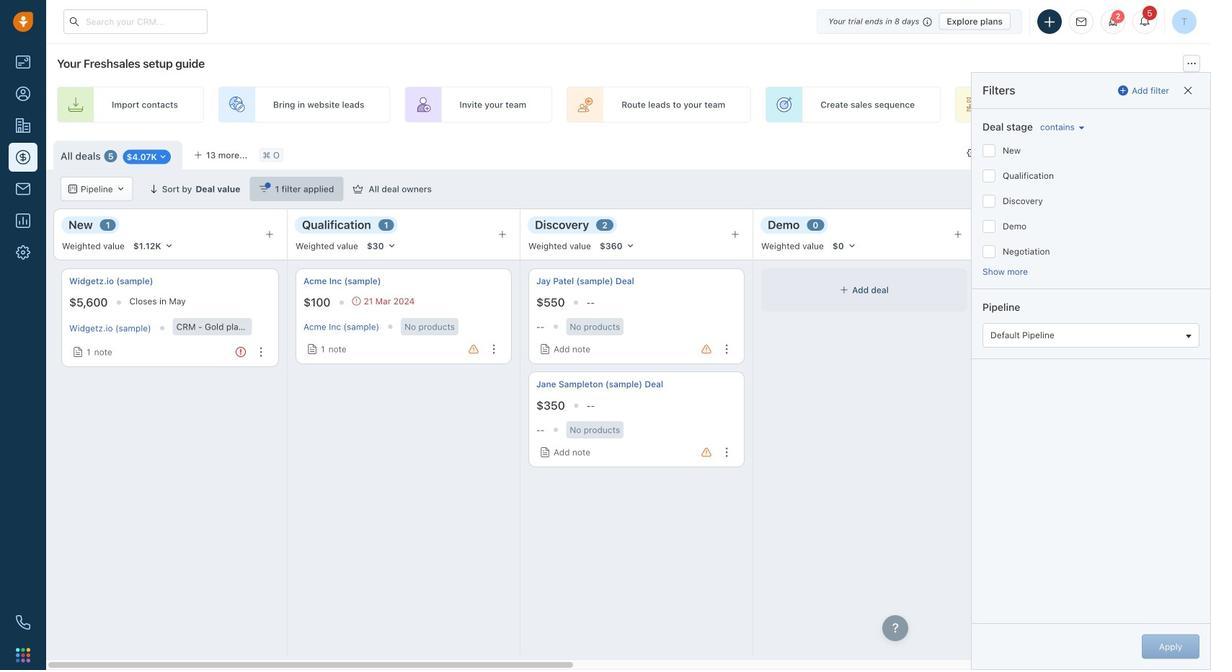 Task type: vqa. For each thing, say whether or not it's contained in the screenshot.
Search your CRM... Text Field
yes



Task type: locate. For each thing, give the bounding box(es) containing it.
container_wx8msf4aqz5i3rn1 image
[[968, 148, 978, 158], [259, 184, 269, 194], [353, 184, 363, 194], [69, 185, 77, 193], [840, 286, 849, 294], [307, 344, 317, 354], [540, 344, 550, 354], [73, 347, 83, 357]]

phone image
[[16, 615, 30, 630]]

container_wx8msf4aqz5i3rn1 image
[[159, 152, 167, 161], [117, 185, 125, 193], [352, 297, 361, 305], [540, 447, 550, 457]]



Task type: describe. For each thing, give the bounding box(es) containing it.
Search your CRM... text field
[[63, 9, 208, 34]]

send email image
[[1077, 17, 1087, 27]]

Search field
[[1134, 177, 1206, 201]]

freshworks switcher image
[[16, 648, 30, 662]]

phone element
[[9, 608, 38, 637]]



